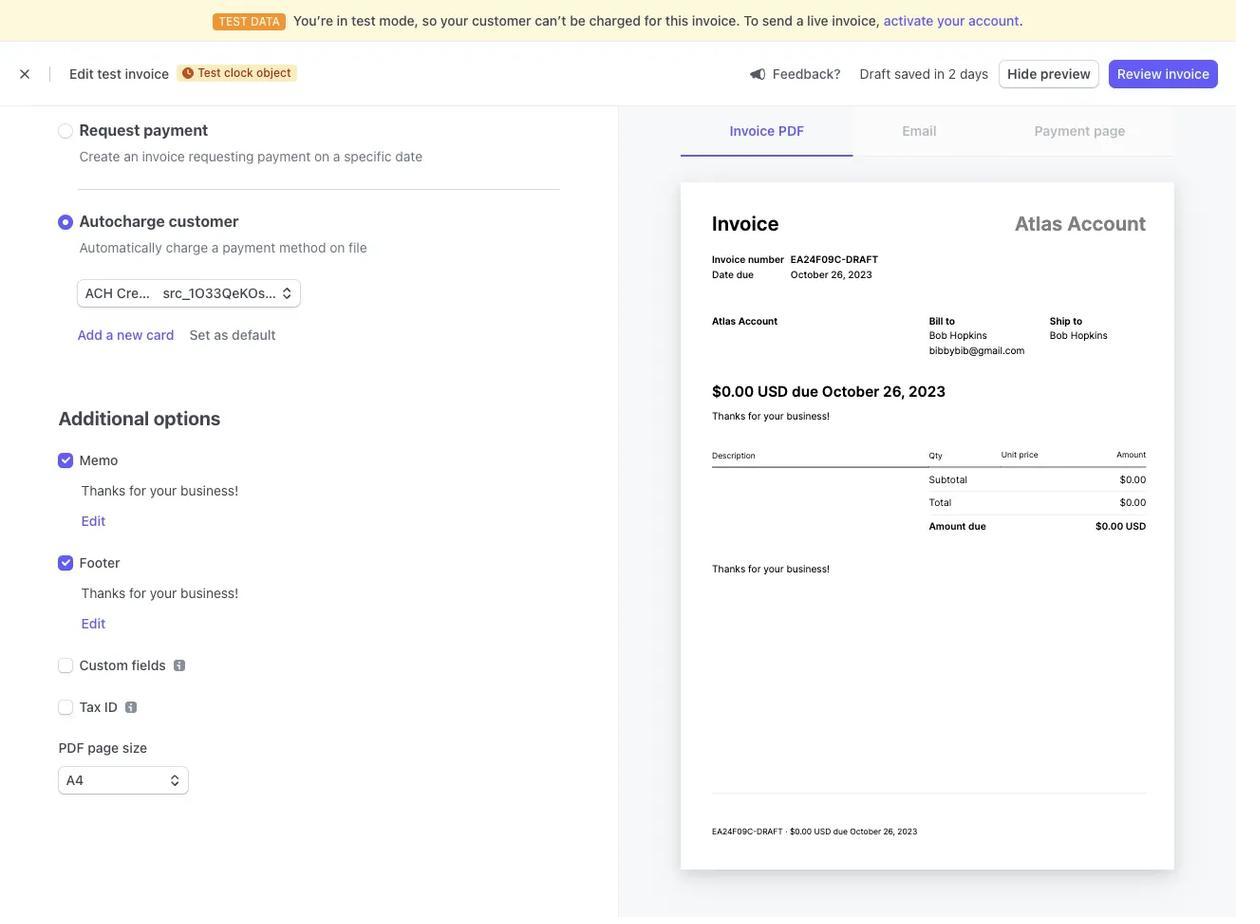 Task type: locate. For each thing, give the bounding box(es) containing it.
page for payment
[[1094, 123, 1126, 139]]

2 business! from the top
[[180, 585, 239, 601]]

1 vertical spatial on
[[330, 239, 345, 256]]

days
[[960, 66, 989, 82]]

for down additional options
[[129, 483, 146, 499]]

thanks for your business! down footer
[[81, 585, 239, 601]]

thanks for footer
[[81, 585, 126, 601]]

edit up footer
[[81, 513, 106, 529]]

this
[[666, 12, 689, 28]]

test
[[352, 12, 376, 28], [97, 66, 122, 82]]

thanks down memo
[[81, 483, 126, 499]]

0 horizontal spatial in
[[337, 12, 348, 28]]

thanks down footer
[[81, 585, 126, 601]]

a4 button
[[58, 767, 188, 794]]

2
[[949, 66, 957, 82]]

tab list containing invoice pdf
[[681, 105, 1176, 157]]

for up fields
[[129, 585, 146, 601]]

specific
[[344, 148, 392, 164]]

can't
[[535, 12, 567, 28]]

edit button up footer
[[81, 512, 106, 531]]

fields
[[132, 657, 166, 673]]

0 horizontal spatial pdf
[[58, 740, 84, 756]]

edit for memo
[[81, 513, 106, 529]]

on
[[314, 148, 330, 164], [330, 239, 345, 256]]

0 horizontal spatial page
[[88, 740, 119, 756]]

in
[[337, 12, 348, 28], [934, 66, 945, 82]]

edit button for footer
[[81, 615, 106, 634]]

you're in test mode, so your customer can't be charged for this invoice. to send a live invoice, activate your account .
[[293, 12, 1024, 28]]

0 vertical spatial pdf
[[779, 123, 805, 139]]

edit button
[[81, 512, 106, 531], [81, 615, 106, 634]]

1 vertical spatial edit
[[81, 513, 106, 529]]

a right charge
[[212, 239, 219, 256]]

1 horizontal spatial in
[[934, 66, 945, 82]]

1 business! from the top
[[180, 483, 239, 499]]

1 vertical spatial page
[[88, 740, 119, 756]]

0 vertical spatial edit button
[[81, 512, 106, 531]]

1 horizontal spatial page
[[1094, 123, 1126, 139]]

your
[[441, 12, 469, 28], [938, 12, 966, 28], [150, 483, 177, 499], [150, 585, 177, 601]]

payment page
[[1035, 123, 1126, 139]]

additional options
[[58, 407, 221, 429]]

tab list
[[681, 105, 1176, 157]]

2 vertical spatial edit
[[81, 616, 106, 632]]

src_1o33qekosr4qlyxvbwxxpyxp
[[163, 285, 387, 301]]

2 vertical spatial for
[[129, 585, 146, 601]]

2 thanks for your business! from the top
[[81, 585, 239, 601]]

on left specific
[[314, 148, 330, 164]]

in left 2
[[934, 66, 945, 82]]

invoice
[[730, 123, 775, 139]]

pdf up a4
[[58, 740, 84, 756]]

test
[[198, 66, 221, 80]]

0 vertical spatial in
[[337, 12, 348, 28]]

invoice
[[125, 66, 169, 82], [1166, 66, 1210, 82], [142, 148, 185, 164]]

a inside the autocharge customer automatically charge a payment method on file
[[212, 239, 219, 256]]

to
[[744, 12, 759, 28]]

date
[[395, 148, 423, 164]]

on inside request payment create an invoice requesting payment on a specific date
[[314, 148, 330, 164]]

1 horizontal spatial test
[[352, 12, 376, 28]]

1 edit button from the top
[[81, 512, 106, 531]]

edit up request
[[69, 66, 94, 82]]

customer up charge
[[169, 213, 239, 230]]

thanks for your business! down memo
[[81, 483, 239, 499]]

invoice left test at the left
[[125, 66, 169, 82]]

invoice pdf
[[730, 123, 805, 139]]

a4
[[66, 772, 84, 788]]

live
[[808, 12, 829, 28]]

page left the size
[[88, 740, 119, 756]]

email tab
[[853, 105, 987, 157]]

1 vertical spatial test
[[97, 66, 122, 82]]

invoice right an
[[142, 148, 185, 164]]

your down options
[[150, 483, 177, 499]]

2 thanks from the top
[[81, 585, 126, 601]]

1 vertical spatial pdf
[[58, 740, 84, 756]]

memo
[[79, 452, 118, 468]]

a left specific
[[333, 148, 340, 164]]

set as default
[[189, 327, 276, 343]]

mode,
[[379, 12, 419, 28]]

1 thanks from the top
[[81, 483, 126, 499]]

customer left can't
[[472, 12, 532, 28]]

0 vertical spatial for
[[645, 12, 662, 28]]

page right payment
[[1094, 123, 1126, 139]]

0 vertical spatial customer
[[472, 12, 532, 28]]

customer
[[472, 12, 532, 28], [169, 213, 239, 230]]

on left "file"
[[330, 239, 345, 256]]

0 vertical spatial thanks for your business!
[[81, 483, 239, 499]]

a left live
[[797, 12, 804, 28]]

thanks for your business!
[[81, 483, 239, 499], [81, 585, 239, 601]]

1 vertical spatial in
[[934, 66, 945, 82]]

page inside tab
[[1094, 123, 1126, 139]]

0 horizontal spatial customer
[[169, 213, 239, 230]]

edit for footer
[[81, 616, 106, 632]]

1 vertical spatial for
[[129, 483, 146, 499]]

draft
[[860, 66, 891, 82]]

0 vertical spatial on
[[314, 148, 330, 164]]

1 vertical spatial thanks for your business!
[[81, 585, 239, 601]]

pdf right invoice
[[779, 123, 805, 139]]

.
[[1020, 12, 1024, 28]]

edit button up custom
[[81, 615, 106, 634]]

test left the mode,
[[352, 12, 376, 28]]

0 vertical spatial test
[[352, 12, 376, 28]]

for left this at the top of the page
[[645, 12, 662, 28]]

for
[[645, 12, 662, 28], [129, 483, 146, 499], [129, 585, 146, 601]]

2 vertical spatial payment
[[222, 239, 276, 256]]

automatically
[[79, 239, 162, 256]]

review invoice
[[1118, 66, 1210, 82]]

for for memo
[[129, 483, 146, 499]]

pdf
[[779, 123, 805, 139], [58, 740, 84, 756]]

custom
[[79, 657, 128, 673]]

thanks for your business! for memo
[[81, 483, 239, 499]]

invoice,
[[832, 12, 881, 28]]

payment right the requesting
[[258, 148, 311, 164]]

0 vertical spatial thanks
[[81, 483, 126, 499]]

0 vertical spatial page
[[1094, 123, 1126, 139]]

edit up custom
[[81, 616, 106, 632]]

a right add
[[106, 327, 113, 343]]

1 vertical spatial edit button
[[81, 615, 106, 634]]

page
[[1094, 123, 1126, 139], [88, 740, 119, 756]]

test up request
[[97, 66, 122, 82]]

be
[[570, 12, 586, 28]]

send
[[763, 12, 793, 28]]

add a new card button
[[77, 326, 174, 345]]

0 vertical spatial business!
[[180, 483, 239, 499]]

ach
[[85, 285, 113, 301]]

review invoice button
[[1110, 61, 1218, 87]]

file
[[349, 239, 367, 256]]

1 horizontal spatial customer
[[472, 12, 532, 28]]

a
[[797, 12, 804, 28], [333, 148, 340, 164], [212, 239, 219, 256], [106, 327, 113, 343]]

business! for footer
[[180, 585, 239, 601]]

2 edit button from the top
[[81, 615, 106, 634]]

payment
[[144, 122, 208, 139], [258, 148, 311, 164], [222, 239, 276, 256]]

request payment create an invoice requesting payment on a specific date
[[79, 122, 423, 164]]

edit
[[69, 66, 94, 82], [81, 513, 106, 529], [81, 616, 106, 632]]

in right you're
[[337, 12, 348, 28]]

1 thanks for your business! from the top
[[81, 483, 239, 499]]

payment page tab
[[985, 105, 1176, 157]]

thanks for your business! for footer
[[81, 585, 239, 601]]

on inside the autocharge customer automatically charge a payment method on file
[[330, 239, 345, 256]]

thanks
[[81, 483, 126, 499], [81, 585, 126, 601]]

1 vertical spatial thanks
[[81, 585, 126, 601]]

payment up src_1o33qekosr4qlyxvbwxxpyxp
[[222, 239, 276, 256]]

payment up the requesting
[[144, 122, 208, 139]]

your up fields
[[150, 585, 177, 601]]

edit test invoice
[[69, 66, 169, 82]]

1 horizontal spatial pdf
[[779, 123, 805, 139]]

a inside button
[[106, 327, 113, 343]]

invoice right review
[[1166, 66, 1210, 82]]

ach credit transfer
[[85, 285, 211, 301]]

autocharge
[[79, 213, 165, 230]]

business!
[[180, 483, 239, 499], [180, 585, 239, 601]]

size
[[122, 740, 147, 756]]

footer
[[79, 555, 120, 571]]

1 vertical spatial customer
[[169, 213, 239, 230]]

0 horizontal spatial test
[[97, 66, 122, 82]]

1 vertical spatial business!
[[180, 585, 239, 601]]

options
[[154, 407, 221, 429]]



Task type: describe. For each thing, give the bounding box(es) containing it.
your right so
[[441, 12, 469, 28]]

hide preview
[[1008, 66, 1091, 82]]

clock
[[224, 66, 253, 80]]

invoice.
[[692, 12, 741, 28]]

new
[[117, 327, 143, 343]]

payment inside the autocharge customer automatically charge a payment method on file
[[222, 239, 276, 256]]

business! for memo
[[180, 483, 239, 499]]

feedback? button
[[743, 60, 849, 87]]

additional
[[58, 407, 149, 429]]

create
[[79, 148, 120, 164]]

customer inside the autocharge customer automatically charge a payment method on file
[[169, 213, 239, 230]]

method
[[279, 239, 326, 256]]

so
[[422, 12, 437, 28]]

1 vertical spatial payment
[[258, 148, 311, 164]]

invoice inside button
[[1166, 66, 1210, 82]]

add
[[77, 327, 103, 343]]

pdf inside tab list
[[779, 123, 805, 139]]

for for footer
[[129, 585, 146, 601]]

your right activate
[[938, 12, 966, 28]]

charge
[[166, 239, 208, 256]]

page for pdf
[[88, 740, 119, 756]]

transfer
[[159, 285, 211, 301]]

saved
[[895, 66, 931, 82]]

autocharge customer automatically charge a payment method on file
[[79, 213, 367, 256]]

on for payment
[[314, 148, 330, 164]]

thanks for memo
[[81, 483, 126, 499]]

object
[[257, 66, 291, 80]]

payment
[[1035, 123, 1091, 139]]

on for customer
[[330, 239, 345, 256]]

request
[[79, 122, 140, 139]]

set
[[189, 327, 211, 343]]

activate your account link
[[884, 11, 1020, 30]]

tax id
[[79, 699, 118, 715]]

add a new card
[[77, 327, 174, 343]]

feedback?
[[773, 65, 841, 81]]

svg image
[[169, 775, 180, 787]]

requesting
[[189, 148, 254, 164]]

review
[[1118, 66, 1163, 82]]

an
[[124, 148, 139, 164]]

activate
[[884, 12, 934, 28]]

a inside request payment create an invoice requesting payment on a specific date
[[333, 148, 340, 164]]

hide preview button
[[1000, 61, 1099, 87]]

as
[[214, 327, 228, 343]]

pdf page size
[[58, 740, 147, 756]]

tax
[[79, 699, 101, 715]]

draft saved in 2 days
[[860, 66, 989, 82]]

0 vertical spatial edit
[[69, 66, 94, 82]]

set as default button
[[189, 326, 276, 345]]

credit
[[117, 285, 155, 301]]

invoice inside request payment create an invoice requesting payment on a specific date
[[142, 148, 185, 164]]

0 vertical spatial payment
[[144, 122, 208, 139]]

test clock object
[[198, 66, 291, 80]]

account
[[969, 12, 1020, 28]]

card
[[146, 327, 174, 343]]

you're
[[293, 12, 333, 28]]

edit button for memo
[[81, 512, 106, 531]]

charged
[[589, 12, 641, 28]]

email
[[903, 123, 937, 139]]

hide
[[1008, 66, 1038, 82]]

id
[[104, 699, 118, 715]]

custom fields
[[79, 657, 166, 673]]

preview
[[1041, 66, 1091, 82]]

default
[[232, 327, 276, 343]]



Task type: vqa. For each thing, say whether or not it's contained in the screenshot.
a
yes



